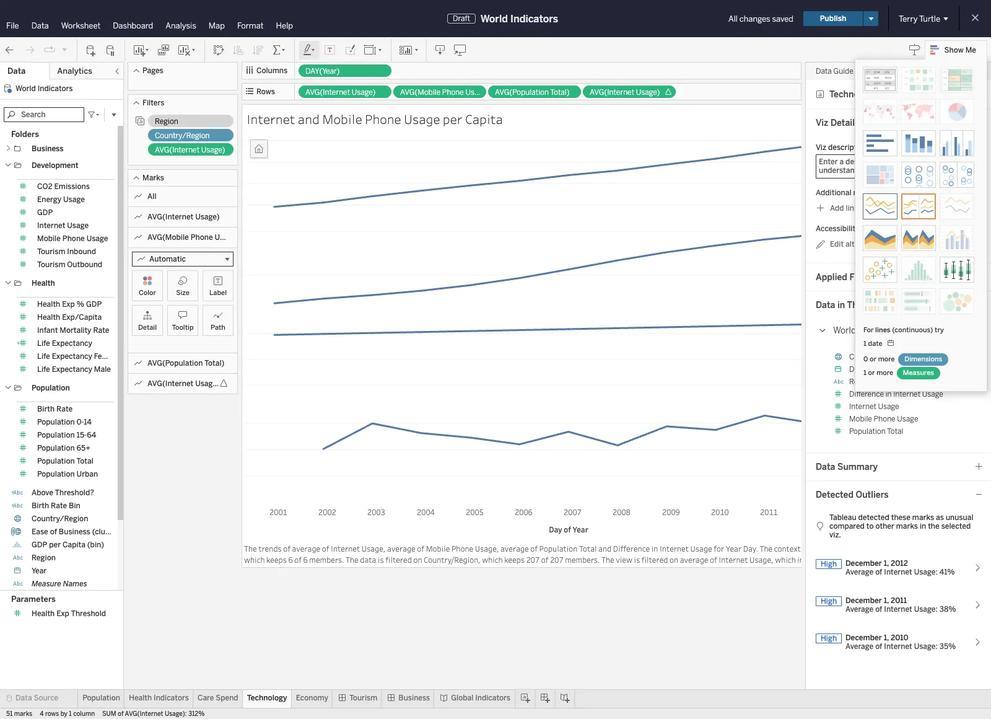 Task type: describe. For each thing, give the bounding box(es) containing it.
4
[[40, 711, 44, 718]]

measure names
[[32, 580, 87, 588]]

tourism inbound
[[37, 247, 96, 256]]

1 for 1 date
[[864, 340, 867, 348]]

1 or more
[[864, 369, 896, 377]]

0 vertical spatial and
[[298, 110, 320, 128]]

0 vertical spatial country/region
[[155, 131, 210, 140]]

gdp for gdp per capita (bin)
[[32, 541, 47, 549]]

total inside the trends of average of internet usage, average of mobile phone usage, average of population total and difference in internet usage for year day. the context is filtered on region, which keeps 6 of 6 members. the data is filtered on country/region, which keeps 207 of 207 members. the view is filtered on average of internet usage, which includes everything.
[[580, 544, 597, 554]]

other
[[876, 522, 895, 531]]

day.
[[744, 544, 759, 554]]

in inside the trends of average of internet usage, average of mobile phone usage, average of population total and difference in internet usage for year day. the context is filtered on region, which keeps 6 of 6 members. the data is filtered on country/region, which keeps 207 of 207 members. the view is filtered on average of internet usage, which includes everything.
[[652, 544, 659, 554]]

for lines (continuous) try
[[864, 326, 945, 334]]

all changes saved
[[729, 14, 794, 23]]

selected
[[942, 522, 972, 531]]

birth rate bin
[[32, 502, 80, 510]]

viz.
[[830, 531, 842, 539]]

everything.
[[829, 555, 869, 565]]

mobile down difference in internet usage
[[850, 415, 873, 423]]

changes
[[740, 14, 771, 23]]

2 vertical spatial 1
[[69, 711, 72, 718]]

1 vertical spatial total
[[76, 457, 93, 466]]

string image
[[833, 376, 845, 388]]

clear sheet image
[[177, 44, 197, 56]]

0 vertical spatial per
[[443, 110, 463, 128]]

1 vertical spatial country/region
[[850, 353, 905, 361]]

1 horizontal spatial internet usage
[[850, 402, 900, 411]]

year inside the trends of average of internet usage, average of mobile phone usage, average of population total and difference in internet usage for year day. the context is filtered on region, which keeps 6 of 6 members. the data is filtered on country/region, which keeps 207 of 207 members. the view is filtered on average of internet usage, which includes everything.
[[726, 544, 742, 554]]

gdp per capita (bin)
[[32, 541, 104, 549]]

marks
[[143, 174, 164, 182]]

region,
[[849, 544, 875, 554]]

rate for birth rate
[[56, 405, 73, 414]]

internet and mobile phone usage per capita
[[247, 110, 503, 128]]

show
[[945, 46, 965, 55]]

path
[[211, 324, 226, 332]]

2 number image from the top
[[833, 425, 845, 438]]

0 horizontal spatial country/region
[[32, 515, 88, 523]]

inbound
[[67, 247, 96, 256]]

2 horizontal spatial year
[[873, 365, 887, 374]]

2 horizontal spatial filtered
[[811, 544, 837, 554]]

color
[[139, 289, 156, 297]]

(clusters)
[[92, 528, 126, 536]]

detected
[[859, 513, 890, 522]]

1 vertical spatial business
[[59, 528, 90, 536]]

2 members. from the left
[[566, 555, 600, 565]]

viz
[[817, 143, 827, 152]]

these
[[892, 513, 911, 522]]

1 which from the left
[[244, 555, 265, 565]]

duplicate image
[[157, 44, 170, 56]]

life for life expectancy male
[[37, 365, 50, 374]]

data guide image
[[909, 43, 922, 56]]

1 date
[[864, 340, 885, 348]]

2 vertical spatial tourism
[[350, 694, 378, 702]]

more for 1 or more
[[877, 369, 894, 377]]

usage):
[[165, 711, 187, 718]]

0 vertical spatial avg(mobile
[[401, 88, 441, 97]]

2 which from the left
[[482, 555, 503, 565]]

try
[[936, 326, 945, 334]]

data left guide
[[817, 67, 833, 76]]

analytics
[[57, 66, 92, 76]]

analysis
[[166, 21, 196, 30]]

trends
[[259, 544, 282, 554]]

rows
[[257, 87, 275, 96]]

0 vertical spatial population total
[[850, 427, 904, 436]]

1 horizontal spatial filtered
[[642, 555, 669, 565]]

expectancy for female
[[52, 352, 92, 361]]

sort ascending image
[[232, 44, 245, 56]]

the left trends
[[244, 544, 257, 554]]

51 marks
[[6, 711, 32, 718]]

collapse image
[[113, 68, 121, 75]]

tourism for tourism outbound
[[37, 260, 65, 269]]

tableau detected these marks as unusual compared to other marks in the selected viz.
[[830, 513, 974, 539]]

energy usage
[[37, 195, 85, 204]]

help
[[276, 21, 293, 30]]

mobile down "day(year)"
[[323, 110, 363, 128]]

global
[[452, 694, 474, 702]]

health for health indicators
[[129, 694, 152, 702]]

world inside dropdown button
[[834, 325, 857, 336]]

phone inside the trends of average of internet usage, average of mobile phone usage, average of population total and difference in internet usage for year day. the context is filtered on region, which keeps 6 of 6 members. the data is filtered on country/region, which keeps 207 of 207 members. the view is filtered on average of internet usage, which includes everything.
[[452, 544, 474, 554]]

male
[[94, 365, 111, 374]]

replay animation image
[[43, 44, 56, 56]]

difference inside the trends of average of internet usage, average of mobile phone usage, average of population total and difference in internet usage for year day. the context is filtered on region, which keeps 6 of 6 members. the data is filtered on country/region, which keeps 207 of 207 members. the view is filtered on average of internet usage, which includes everything.
[[614, 544, 650, 554]]

show mark labels image
[[324, 44, 337, 56]]

me
[[966, 46, 977, 55]]

fit image
[[364, 44, 384, 56]]

1 6 from the left
[[289, 555, 293, 565]]

ease
[[32, 528, 48, 536]]

dimensions
[[905, 355, 943, 363]]

1 vertical spatial gdp
[[86, 300, 102, 309]]

tourism for tourism inbound
[[37, 247, 65, 256]]

additional resources
[[817, 188, 888, 197]]

marks left as
[[913, 513, 935, 522]]

2 207 from the left
[[551, 555, 564, 565]]

1 vertical spatial capita
[[63, 541, 86, 549]]

2 vertical spatial business
[[399, 694, 430, 702]]

0 horizontal spatial avg(mobile phone usage)
[[148, 233, 239, 242]]

0 vertical spatial avg(population
[[495, 88, 549, 97]]

size
[[176, 289, 190, 297]]

the left view on the bottom of the page
[[602, 555, 615, 565]]

2 vertical spatial region
[[32, 554, 56, 562]]

replay animation image
[[61, 46, 68, 53]]

map
[[209, 21, 225, 30]]

1 number image from the top
[[833, 413, 845, 425]]

economy
[[296, 694, 329, 702]]

0 horizontal spatial per
[[49, 541, 61, 549]]

sort descending image
[[252, 44, 265, 56]]

0 vertical spatial difference
[[850, 390, 885, 399]]

0 vertical spatial world indicators
[[481, 13, 559, 24]]

the left data
[[346, 555, 359, 565]]

15-
[[77, 431, 87, 440]]

life expectancy female
[[37, 352, 119, 361]]

accessibility
[[817, 224, 860, 233]]

totals image
[[272, 44, 287, 56]]

mobile inside the trends of average of internet usage, average of mobile phone usage, average of population total and difference in internet usage for year day. the context is filtered on region, which keeps 6 of 6 members. the data is filtered on country/region, which keeps 207 of 207 members. the view is filtered on average of internet usage, which includes everything.
[[426, 544, 450, 554]]

in inside the tableau detected these marks as unusual compared to other marks in the selected viz.
[[921, 522, 927, 531]]

show/hide cards image
[[399, 44, 419, 56]]

or for 0
[[870, 355, 877, 363]]

0 horizontal spatial is
[[378, 555, 384, 565]]

pages
[[143, 66, 164, 75]]

0 horizontal spatial technology
[[247, 694, 287, 702]]

world indicators button
[[817, 324, 901, 339]]

recommended image
[[902, 193, 937, 219]]

0 vertical spatial internet usage
[[37, 221, 89, 230]]

terry
[[900, 14, 919, 23]]

emissions
[[54, 182, 90, 191]]

0 horizontal spatial world indicators
[[15, 84, 73, 93]]

2 keeps from the left
[[505, 555, 525, 565]]

day of year
[[850, 365, 887, 374]]

0 horizontal spatial on
[[414, 555, 423, 565]]

format
[[237, 21, 264, 30]]

1 vertical spatial population total
[[37, 457, 93, 466]]

1 207 from the left
[[527, 555, 540, 565]]

health exp/capita
[[37, 313, 102, 322]]

3 which from the left
[[776, 555, 797, 565]]

0 vertical spatial rate
[[93, 326, 109, 335]]

bin
[[69, 502, 80, 510]]

global indicators
[[452, 694, 511, 702]]

(bin)
[[87, 541, 104, 549]]

0 vertical spatial technology
[[830, 89, 877, 100]]

unusual
[[947, 513, 974, 522]]

and inside the trends of average of internet usage, average of mobile phone usage, average of population total and difference in internet usage for year day. the context is filtered on region, which keeps 6 of 6 members. the data is filtered on country/region, which keeps 207 of 207 members. the view is filtered on average of internet usage, which includes everything.
[[599, 544, 612, 554]]

redo image
[[24, 44, 36, 56]]

saved
[[773, 14, 794, 23]]

zoom home image
[[252, 142, 266, 156]]

population 65+
[[37, 444, 90, 453]]

worksheet
[[61, 21, 101, 30]]

threshold?
[[55, 489, 94, 497]]

1 for 1 or more
[[864, 369, 867, 377]]

1 horizontal spatial avg(population total)
[[495, 88, 570, 97]]

14
[[84, 418, 92, 427]]

measures
[[904, 369, 935, 377]]

birth rate
[[37, 405, 73, 414]]

2 horizontal spatial total
[[888, 427, 904, 436]]

open and edit this workbook in tableau desktop image
[[454, 44, 467, 56]]

2 6 from the left
[[304, 555, 308, 565]]

4 rows by 1 column
[[40, 711, 95, 718]]

1 vertical spatial world
[[15, 84, 36, 93]]

the right day.
[[760, 544, 773, 554]]

data up 51 marks
[[15, 694, 32, 702]]

exp/capita
[[62, 313, 102, 322]]

spend
[[216, 694, 238, 702]]

1 vertical spatial region
[[850, 378, 873, 386]]

population urban
[[37, 470, 98, 479]]

new worksheet image
[[133, 44, 150, 56]]

mobile up tourism inbound
[[37, 234, 61, 243]]

undo image
[[4, 44, 16, 56]]

female
[[94, 352, 119, 361]]

life for life expectancy
[[37, 339, 50, 348]]

mortality
[[60, 326, 91, 335]]

0 or more
[[864, 355, 897, 363]]

co2 emissions
[[37, 182, 90, 191]]

2 horizontal spatial is
[[803, 544, 809, 554]]

1 vertical spatial mobile phone usage
[[850, 415, 919, 423]]

0 horizontal spatial usage,
[[362, 544, 386, 554]]

1 horizontal spatial avg(mobile phone usage)
[[401, 88, 490, 97]]



Task type: locate. For each thing, give the bounding box(es) containing it.
region down the filters
[[155, 117, 178, 126]]

1 horizontal spatial in
[[886, 390, 892, 399]]

health up the sum of avg(internet usage): 312%
[[129, 694, 152, 702]]

1 vertical spatial per
[[49, 541, 61, 549]]

2 vertical spatial year
[[32, 567, 47, 575]]

2 horizontal spatial in
[[921, 522, 927, 531]]

1 horizontal spatial avg(population
[[495, 88, 549, 97]]

date
[[869, 340, 883, 348]]

marks right 51
[[14, 711, 32, 718]]

data up replay animation image
[[31, 21, 49, 30]]

1 horizontal spatial region
[[155, 117, 178, 126]]

usage, up data
[[362, 544, 386, 554]]

compared
[[830, 522, 865, 531]]

health for health exp % gdp
[[37, 300, 60, 309]]

above
[[32, 489, 53, 497]]

1 vertical spatial avg(mobile phone usage)
[[148, 233, 239, 242]]

1 vertical spatial in
[[921, 522, 927, 531]]

on up the everything.
[[839, 544, 848, 554]]

0 horizontal spatial total)
[[205, 359, 225, 368]]

1 members. from the left
[[310, 555, 344, 565]]

and
[[298, 110, 320, 128], [599, 544, 612, 554]]

year down 0 or more
[[873, 365, 887, 374]]

rate down exp/capita
[[93, 326, 109, 335]]

0 vertical spatial exp
[[62, 300, 75, 309]]

number image
[[833, 388, 845, 401], [833, 401, 845, 413]]

all left changes
[[729, 14, 738, 23]]

format workbook image
[[344, 44, 356, 56]]

world indicators right draft at top
[[481, 13, 559, 24]]

gdp right %
[[86, 300, 102, 309]]

label
[[209, 289, 227, 297]]

viz description
[[817, 143, 869, 152]]

avg(mobile up size
[[148, 233, 189, 242]]

1 horizontal spatial is
[[635, 555, 641, 565]]

exp left %
[[62, 300, 75, 309]]

source
[[34, 694, 58, 702]]

is right view on the bottom of the page
[[635, 555, 641, 565]]

in
[[886, 390, 892, 399], [921, 522, 927, 531], [652, 544, 659, 554]]

number image down date icon
[[833, 388, 845, 401]]

1 vertical spatial total)
[[205, 359, 225, 368]]

tourism right economy
[[350, 694, 378, 702]]

world indicators up search text field
[[15, 84, 73, 93]]

country/region down birth rate bin
[[32, 515, 88, 523]]

which down trends
[[244, 555, 265, 565]]

0 horizontal spatial 6
[[289, 555, 293, 565]]

on left country/region,
[[414, 555, 423, 565]]

difference up view on the bottom of the page
[[614, 544, 650, 554]]

new data source image
[[85, 44, 97, 56]]

difference
[[850, 390, 885, 399], [614, 544, 650, 554]]

exp left threshold
[[56, 609, 69, 618]]

parameters
[[11, 594, 56, 604]]

region down day
[[850, 378, 873, 386]]

internet usage down energy usage
[[37, 221, 89, 230]]

region up measure
[[32, 554, 56, 562]]

or for 1
[[869, 369, 876, 377]]

health up infant
[[37, 313, 60, 322]]

0 horizontal spatial population total
[[37, 457, 93, 466]]

0 horizontal spatial avg(population total)
[[148, 359, 225, 368]]

date image
[[833, 363, 845, 376]]

1 horizontal spatial mobile phone usage
[[850, 415, 919, 423]]

2 vertical spatial expectancy
[[52, 365, 92, 374]]

health down parameters
[[32, 609, 55, 618]]

show me button
[[925, 40, 988, 60]]

highlight image
[[303, 44, 317, 56]]

mobile
[[323, 110, 363, 128], [37, 234, 61, 243], [850, 415, 873, 423], [426, 544, 450, 554]]

1 horizontal spatial per
[[443, 110, 463, 128]]

1 vertical spatial technology
[[247, 694, 287, 702]]

population 0-14
[[37, 418, 92, 427]]

day(year)
[[306, 67, 340, 76]]

1 vertical spatial avg(population
[[148, 359, 203, 368]]

rate
[[93, 326, 109, 335], [56, 405, 73, 414], [51, 502, 67, 510]]

expectancy down life expectancy female
[[52, 365, 92, 374]]

publish button
[[804, 11, 864, 26]]

2 vertical spatial country/region
[[32, 515, 88, 523]]

is right data
[[378, 555, 384, 565]]

expectancy up life expectancy male
[[52, 352, 92, 361]]

0 horizontal spatial 207
[[527, 555, 540, 565]]

number image down string icon
[[833, 401, 845, 413]]

applies to selected worksheets with same data source image
[[135, 116, 145, 126]]

for
[[864, 326, 874, 334]]

difference in internet usage
[[850, 390, 944, 399]]

1 horizontal spatial technology
[[830, 89, 877, 100]]

1 vertical spatial year
[[726, 544, 742, 554]]

2 horizontal spatial country/region
[[850, 353, 905, 361]]

description
[[829, 143, 869, 152]]

1 vertical spatial or
[[869, 369, 876, 377]]

1 left date
[[864, 340, 867, 348]]

birth up the population 0-14 at left
[[37, 405, 55, 414]]

0 vertical spatial birth
[[37, 405, 55, 414]]

file
[[6, 21, 19, 30]]

to
[[867, 522, 874, 531]]

all down marks
[[148, 192, 157, 201]]

2 vertical spatial total
[[580, 544, 597, 554]]

marks right other
[[897, 522, 919, 531]]

0 vertical spatial capita
[[465, 110, 503, 128]]

1 keeps from the left
[[267, 555, 287, 565]]

1 vertical spatial 1
[[864, 369, 867, 377]]

year up measure
[[32, 567, 47, 575]]

filtered right view on the bottom of the page
[[642, 555, 669, 565]]

0 vertical spatial 1
[[864, 340, 867, 348]]

of
[[865, 365, 871, 374], [50, 528, 57, 536], [283, 544, 291, 554], [322, 544, 330, 554], [417, 544, 425, 554], [531, 544, 538, 554], [295, 555, 302, 565], [542, 555, 549, 565], [711, 555, 718, 565], [118, 711, 124, 718]]

2 vertical spatial rate
[[51, 502, 67, 510]]

1 horizontal spatial usage,
[[475, 544, 499, 554]]

2 life from the top
[[37, 352, 50, 361]]

tableau
[[830, 513, 857, 522]]

population total
[[850, 427, 904, 436], [37, 457, 93, 466]]

technology right spend
[[247, 694, 287, 702]]

usage, down day.
[[750, 555, 774, 565]]

more up 1 or more
[[879, 355, 896, 363]]

1 horizontal spatial capita
[[465, 110, 503, 128]]

birth down above on the left of page
[[32, 502, 49, 510]]

2 vertical spatial gdp
[[32, 541, 47, 549]]

or
[[870, 355, 877, 363], [869, 369, 876, 377]]

2 horizontal spatial usage,
[[750, 555, 774, 565]]

more
[[879, 355, 896, 363], [877, 369, 894, 377]]

1 horizontal spatial difference
[[850, 390, 885, 399]]

members.
[[310, 555, 344, 565], [566, 555, 600, 565]]

country/region
[[155, 131, 210, 140], [850, 353, 905, 361], [32, 515, 88, 523]]

threshold
[[71, 609, 106, 618]]

additional
[[817, 188, 852, 197]]

tourism outbound
[[37, 260, 102, 269]]

birth for birth rate bin
[[32, 502, 49, 510]]

filtered up includes
[[811, 544, 837, 554]]

life for life expectancy female
[[37, 352, 50, 361]]

Viz description text field
[[817, 154, 983, 179]]

avg(population total)
[[495, 88, 570, 97], [148, 359, 225, 368]]

1 horizontal spatial avg(mobile
[[401, 88, 441, 97]]

world right draft at top
[[481, 13, 508, 24]]

1 horizontal spatial which
[[482, 555, 503, 565]]

avg(mobile down 'show/hide cards' image
[[401, 88, 441, 97]]

context
[[775, 544, 802, 554]]

columns
[[257, 66, 288, 75]]

swap rows and columns image
[[213, 44, 225, 56]]

1 horizontal spatial 207
[[551, 555, 564, 565]]

gdp down energy
[[37, 208, 53, 217]]

mobile phone usage down difference in internet usage
[[850, 415, 919, 423]]

on right view on the bottom of the page
[[670, 555, 679, 565]]

avg(population
[[495, 88, 549, 97], [148, 359, 203, 368]]

0 horizontal spatial in
[[652, 544, 659, 554]]

birth for birth rate
[[37, 405, 55, 414]]

pause auto updates image
[[105, 44, 117, 56]]

gdp for gdp
[[37, 208, 53, 217]]

as
[[937, 513, 945, 522]]

exp
[[62, 300, 75, 309], [56, 609, 69, 618]]

2 vertical spatial world indicators
[[834, 325, 899, 336]]

more for 0 or more
[[879, 355, 896, 363]]

1 vertical spatial life
[[37, 352, 50, 361]]

rate for birth rate bin
[[51, 502, 67, 510]]

country/region down date
[[850, 353, 905, 361]]

download image
[[435, 44, 447, 56]]

0 vertical spatial world
[[481, 13, 508, 24]]

2 expectancy from the top
[[52, 352, 92, 361]]

exp for threshold
[[56, 609, 69, 618]]

0 vertical spatial in
[[886, 390, 892, 399]]

sum
[[102, 711, 116, 718]]

0
[[864, 355, 869, 363]]

population total down population 65+
[[37, 457, 93, 466]]

tourism up tourism outbound
[[37, 247, 65, 256]]

3 expectancy from the top
[[52, 365, 92, 374]]

1 right by
[[69, 711, 72, 718]]

51
[[6, 711, 13, 718]]

sum of avg(internet usage): 312%
[[102, 711, 205, 718]]

1 horizontal spatial world indicators
[[481, 13, 559, 24]]

1 vertical spatial exp
[[56, 609, 69, 618]]

65+
[[77, 444, 90, 453]]

0 vertical spatial more
[[879, 355, 896, 363]]

1 vertical spatial and
[[599, 544, 612, 554]]

members. left view on the bottom of the page
[[566, 555, 600, 565]]

0 horizontal spatial which
[[244, 555, 265, 565]]

indicators inside dropdown button
[[859, 325, 899, 336]]

1 horizontal spatial world
[[481, 13, 508, 24]]

0 vertical spatial or
[[870, 355, 877, 363]]

usage inside the trends of average of internet usage, average of mobile phone usage, average of population total and difference in internet usage for year day. the context is filtered on region, which keeps 6 of 6 members. the data is filtered on country/region, which keeps 207 of 207 members. the view is filtered on average of internet usage, which includes everything.
[[691, 544, 713, 554]]

1 horizontal spatial members.
[[566, 555, 600, 565]]

0 horizontal spatial mobile phone usage
[[37, 234, 108, 243]]

1 vertical spatial expectancy
[[52, 352, 92, 361]]

expectancy for male
[[52, 365, 92, 374]]

1 horizontal spatial on
[[670, 555, 679, 565]]

life
[[37, 339, 50, 348], [37, 352, 50, 361], [37, 365, 50, 374]]

1 horizontal spatial total)
[[551, 88, 570, 97]]

exp for %
[[62, 300, 75, 309]]

health for health exp threshold
[[32, 609, 55, 618]]

0 horizontal spatial region
[[32, 554, 56, 562]]

total
[[888, 427, 904, 436], [76, 457, 93, 466], [580, 544, 597, 554]]

year
[[873, 365, 887, 374], [726, 544, 742, 554], [32, 567, 47, 575]]

indicators
[[511, 13, 559, 24], [38, 84, 73, 93], [859, 325, 899, 336], [154, 694, 189, 702], [476, 694, 511, 702]]

population inside the trends of average of internet usage, average of mobile phone usage, average of population total and difference in internet usage for year day. the context is filtered on region, which keeps 6 of 6 members. the data is filtered on country/region, which keeps 207 of 207 members. the view is filtered on average of internet usage, which includes everything.
[[540, 544, 578, 554]]

%
[[77, 300, 84, 309]]

1 right day
[[864, 369, 867, 377]]

0 horizontal spatial filtered
[[386, 555, 412, 565]]

1 vertical spatial avg(population total)
[[148, 359, 225, 368]]

Search text field
[[4, 107, 84, 122]]

country/region down the filters
[[155, 131, 210, 140]]

mobile phone usage
[[37, 234, 108, 243], [850, 415, 919, 423]]

development
[[32, 161, 79, 170]]

life expectancy
[[37, 339, 92, 348]]

birth
[[37, 405, 55, 414], [32, 502, 49, 510]]

2 vertical spatial in
[[652, 544, 659, 554]]

health for health exp/capita
[[37, 313, 60, 322]]

health for health
[[32, 279, 55, 288]]

which down context
[[776, 555, 797, 565]]

world up search text field
[[15, 84, 36, 93]]

0 vertical spatial total)
[[551, 88, 570, 97]]

avg(mobile phone usage)
[[401, 88, 490, 97], [148, 233, 239, 242]]

0 vertical spatial business
[[32, 144, 64, 153]]

outbound
[[67, 260, 102, 269]]

rate up the population 0-14 at left
[[56, 405, 73, 414]]

gdp down "ease"
[[32, 541, 47, 549]]

population 15-64
[[37, 431, 96, 440]]

0 horizontal spatial avg(mobile
[[148, 233, 189, 242]]

on
[[839, 544, 848, 554], [414, 555, 423, 565], [670, 555, 679, 565]]

0-
[[77, 418, 84, 427]]

1 vertical spatial avg(mobile
[[148, 233, 189, 242]]

1 vertical spatial rate
[[56, 405, 73, 414]]

is
[[803, 544, 809, 554], [378, 555, 384, 565], [635, 555, 641, 565]]

capita
[[465, 110, 503, 128], [63, 541, 86, 549]]

is up includes
[[803, 544, 809, 554]]

technology
[[830, 89, 877, 100], [247, 694, 287, 702]]

internet
[[247, 110, 295, 128], [37, 221, 65, 230], [894, 390, 921, 399], [850, 402, 877, 411], [331, 544, 360, 554], [660, 544, 689, 554], [719, 555, 749, 565]]

world indicators inside dropdown button
[[834, 325, 899, 336]]

data guide
[[817, 67, 854, 76]]

or right 0
[[870, 355, 877, 363]]

business left the 'global'
[[399, 694, 430, 702]]

avg(mobile phone usage) up size
[[148, 233, 239, 242]]

usage
[[404, 110, 441, 128], [63, 195, 85, 204], [67, 221, 89, 230], [87, 234, 108, 243], [923, 390, 944, 399], [879, 402, 900, 411], [898, 415, 919, 423], [691, 544, 713, 554]]

the trends of average of internet usage, average of mobile phone usage, average of population total and difference in internet usage for year day. the context is filtered on region, which keeps 6 of 6 members. the data is filtered on country/region, which keeps 207 of 207 members. the view is filtered on average of internet usage, which includes everything.
[[244, 544, 877, 565]]

year right "for"
[[726, 544, 742, 554]]

tourism down tourism inbound
[[37, 260, 65, 269]]

infant
[[37, 326, 58, 335]]

data
[[31, 21, 49, 30], [7, 66, 26, 76], [817, 67, 833, 76], [15, 694, 32, 702]]

1 vertical spatial world indicators
[[15, 84, 73, 93]]

1 vertical spatial internet usage
[[850, 402, 900, 411]]

1 life from the top
[[37, 339, 50, 348]]

draft
[[453, 14, 470, 23]]

mobile phone usage up tourism inbound
[[37, 234, 108, 243]]

2 horizontal spatial world
[[834, 325, 857, 336]]

health up health exp/capita
[[37, 300, 60, 309]]

0 vertical spatial mobile phone usage
[[37, 234, 108, 243]]

1 vertical spatial difference
[[614, 544, 650, 554]]

geographic image
[[833, 351, 845, 363]]

day
[[850, 365, 863, 374]]

health exp % gdp
[[37, 300, 102, 309]]

2 number image from the top
[[833, 401, 845, 413]]

business up development
[[32, 144, 64, 153]]

3 life from the top
[[37, 365, 50, 374]]

publish
[[821, 14, 847, 23]]

expectancy down infant mortality rate
[[52, 339, 92, 348]]

world indicators up 1 date
[[834, 325, 899, 336]]

population
[[32, 384, 70, 392], [37, 418, 75, 427], [850, 427, 886, 436], [37, 431, 75, 440], [37, 444, 75, 453], [37, 457, 75, 466], [37, 470, 75, 479], [540, 544, 578, 554], [83, 694, 120, 702]]

0 horizontal spatial internet usage
[[37, 221, 89, 230]]

1 expectancy from the top
[[52, 339, 92, 348]]

ease of business (clusters)
[[32, 528, 126, 536]]

measure
[[32, 580, 61, 588]]

show me
[[945, 46, 977, 55]]

world left for
[[834, 325, 857, 336]]

health down tourism outbound
[[32, 279, 55, 288]]

or down 0 or more
[[869, 369, 876, 377]]

all for all changes saved
[[729, 14, 738, 23]]

rate down above threshold? at the left of page
[[51, 502, 67, 510]]

technology down guide
[[830, 89, 877, 100]]

marks. press enter to open the view data window.. use arrow keys to navigate data visualization elements. image
[[244, 133, 894, 503]]

members. left data
[[310, 555, 344, 565]]

which right country/region,
[[482, 555, 503, 565]]

business up the gdp per capita (bin)
[[59, 528, 90, 536]]

data down undo icon
[[7, 66, 26, 76]]

the
[[244, 544, 257, 554], [760, 544, 773, 554], [346, 555, 359, 565], [602, 555, 615, 565]]

0 vertical spatial tourism
[[37, 247, 65, 256]]

avg(mobile phone usage) down download image
[[401, 88, 490, 97]]

column
[[73, 711, 95, 718]]

care spend
[[198, 694, 238, 702]]

region
[[155, 117, 178, 126], [850, 378, 873, 386], [32, 554, 56, 562]]

0 vertical spatial region
[[155, 117, 178, 126]]

2 horizontal spatial which
[[776, 555, 797, 565]]

number image
[[833, 413, 845, 425], [833, 425, 845, 438]]

1 horizontal spatial year
[[726, 544, 742, 554]]

more down 0 or more
[[877, 369, 894, 377]]

mobile up country/region,
[[426, 544, 450, 554]]

filtered right data
[[386, 555, 412, 565]]

population total down difference in internet usage
[[850, 427, 904, 436]]

1
[[864, 340, 867, 348], [864, 369, 867, 377], [69, 711, 72, 718]]

2 horizontal spatial on
[[839, 544, 848, 554]]

keeps
[[267, 555, 287, 565], [505, 555, 525, 565]]

all for all
[[148, 192, 157, 201]]

0 horizontal spatial capita
[[63, 541, 86, 549]]

1 horizontal spatial total
[[580, 544, 597, 554]]

difference down day of year
[[850, 390, 885, 399]]

internet usage down difference in internet usage
[[850, 402, 900, 411]]

usage, up country/region,
[[475, 544, 499, 554]]

1 number image from the top
[[833, 388, 845, 401]]



Task type: vqa. For each thing, say whether or not it's contained in the screenshot.
Female
yes



